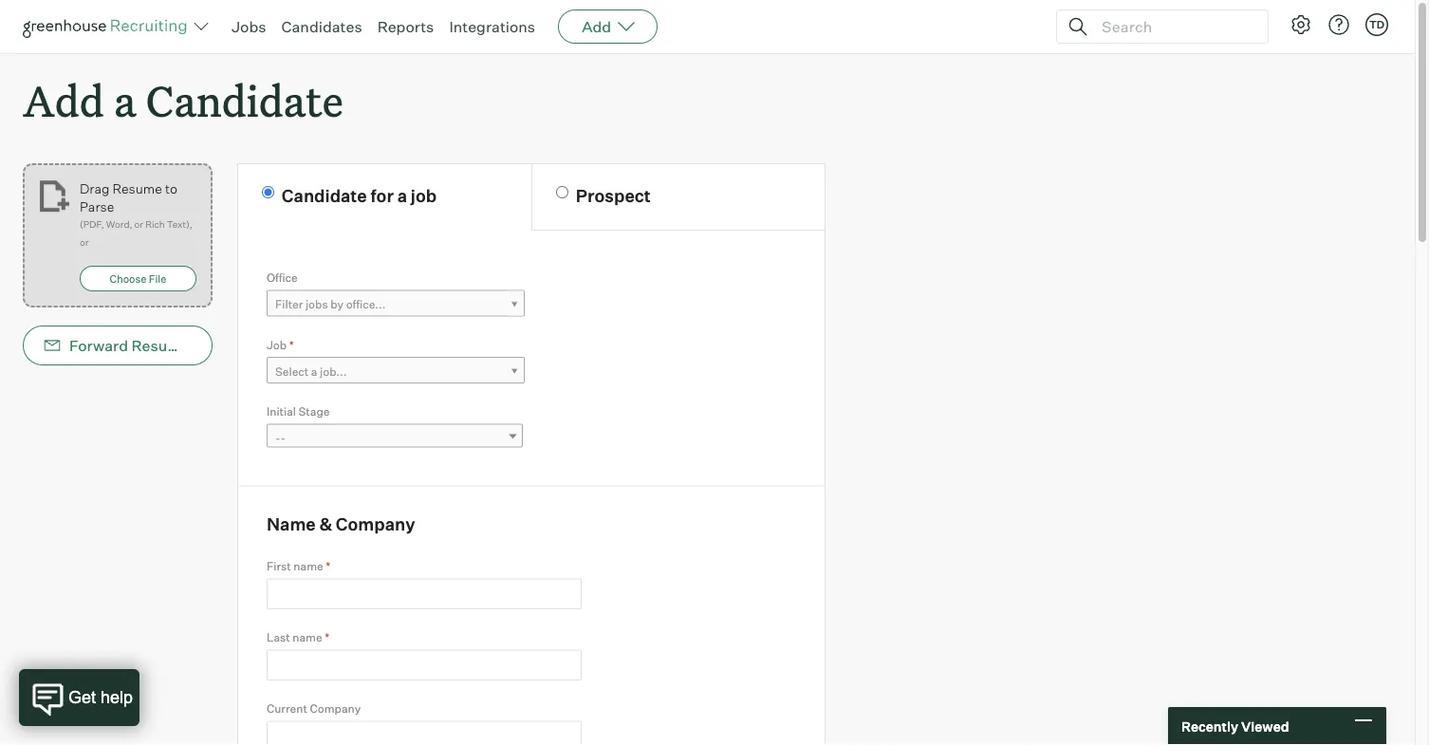 Task type: locate. For each thing, give the bounding box(es) containing it.
1 horizontal spatial add
[[582, 17, 611, 36]]

1 horizontal spatial a
[[311, 364, 317, 378]]

a
[[114, 72, 136, 128], [397, 185, 407, 206], [311, 364, 317, 378]]

add for add a candidate
[[23, 72, 104, 128]]

0 vertical spatial name
[[294, 559, 323, 573]]

candidate for a job
[[282, 185, 437, 206]]

2 vertical spatial *
[[325, 630, 330, 645]]

1 vertical spatial company
[[310, 701, 361, 716]]

0 horizontal spatial a
[[114, 72, 136, 128]]

current
[[267, 701, 307, 716]]

1 vertical spatial name
[[293, 630, 322, 645]]

-- link
[[267, 424, 523, 452]]

a left job... at the left
[[311, 364, 317, 378]]

1 vertical spatial *
[[326, 559, 331, 573]]

0 vertical spatial *
[[289, 338, 294, 352]]

for
[[371, 185, 394, 206]]

email
[[217, 336, 256, 355]]

name for last
[[293, 630, 322, 645]]

job
[[411, 185, 437, 206]]

company
[[336, 514, 415, 535], [310, 701, 361, 716]]

resume left the via
[[131, 336, 189, 355]]

* right job
[[289, 338, 294, 352]]

0 vertical spatial company
[[336, 514, 415, 535]]

0 vertical spatial a
[[114, 72, 136, 128]]

0 horizontal spatial or
[[80, 237, 89, 248]]

or left rich
[[134, 218, 143, 230]]

--
[[275, 431, 286, 445]]

initial
[[267, 405, 296, 419]]

name & company
[[267, 514, 415, 535]]

a down greenhouse recruiting image
[[114, 72, 136, 128]]

name for first
[[294, 559, 323, 573]]

name
[[294, 559, 323, 573], [293, 630, 322, 645]]

Prospect radio
[[556, 186, 569, 199]]

choose
[[110, 272, 146, 285]]

1 vertical spatial a
[[397, 185, 407, 206]]

candidate down the jobs link
[[146, 72, 344, 128]]

&
[[319, 514, 332, 535]]

candidates
[[281, 17, 362, 36]]

add
[[582, 17, 611, 36], [23, 72, 104, 128]]

1 vertical spatial resume
[[131, 336, 189, 355]]

* down &
[[326, 559, 331, 573]]

* right last at the left of page
[[325, 630, 330, 645]]

2 vertical spatial a
[[311, 364, 317, 378]]

resume
[[112, 180, 162, 197], [131, 336, 189, 355]]

to
[[165, 180, 177, 197]]

first name *
[[267, 559, 331, 573]]

a right for
[[397, 185, 407, 206]]

or
[[134, 218, 143, 230], [80, 237, 89, 248]]

Search text field
[[1097, 13, 1251, 40]]

0 vertical spatial add
[[582, 17, 611, 36]]

Candidate for a job radio
[[262, 186, 274, 199]]

add inside popup button
[[582, 17, 611, 36]]

jobs link
[[232, 17, 266, 36]]

name right last at the left of page
[[293, 630, 322, 645]]

candidate right candidate for a job radio
[[282, 185, 367, 206]]

None text field
[[267, 650, 582, 681]]

candidates link
[[281, 17, 362, 36]]

or down (pdf,
[[80, 237, 89, 248]]

candidate
[[146, 72, 344, 128], [282, 185, 367, 206]]

0 horizontal spatial add
[[23, 72, 104, 128]]

td button
[[1362, 9, 1392, 40]]

resume left to
[[112, 180, 162, 197]]

configure image
[[1290, 13, 1313, 36]]

rich
[[145, 218, 165, 230]]

a for job...
[[311, 364, 317, 378]]

1 vertical spatial or
[[80, 237, 89, 248]]

job *
[[267, 338, 294, 352]]

file
[[149, 272, 166, 285]]

0 vertical spatial or
[[134, 218, 143, 230]]

None text field
[[267, 579, 582, 609], [267, 721, 582, 745], [267, 579, 582, 609], [267, 721, 582, 745]]

resume inside the drag resume to parse (pdf, word, or rich text), or
[[112, 180, 162, 197]]

company right &
[[336, 514, 415, 535]]

1 vertical spatial add
[[23, 72, 104, 128]]

resume inside forward resume via email button
[[131, 336, 189, 355]]

drag
[[80, 180, 110, 197]]

*
[[289, 338, 294, 352], [326, 559, 331, 573], [325, 630, 330, 645]]

last name *
[[267, 630, 330, 645]]

word,
[[106, 218, 132, 230]]

parse
[[80, 198, 114, 215]]

filter
[[275, 297, 303, 312]]

0 vertical spatial resume
[[112, 180, 162, 197]]

integrations
[[449, 17, 535, 36]]

name right first
[[294, 559, 323, 573]]

-
[[275, 431, 280, 445], [280, 431, 286, 445]]

add for add
[[582, 17, 611, 36]]

company right 'current'
[[310, 701, 361, 716]]

td
[[1370, 18, 1385, 31]]



Task type: describe. For each thing, give the bounding box(es) containing it.
resume for drag
[[112, 180, 162, 197]]

viewed
[[1241, 718, 1289, 734]]

drag resume to parse (pdf, word, or rich text), or
[[80, 180, 192, 248]]

integrations link
[[449, 17, 535, 36]]

job...
[[320, 364, 347, 378]]

stage
[[298, 405, 330, 419]]

td button
[[1366, 13, 1389, 36]]

add a candidate
[[23, 72, 344, 128]]

* for last name *
[[325, 630, 330, 645]]

a for candidate
[[114, 72, 136, 128]]

office...
[[346, 297, 386, 312]]

initial stage
[[267, 405, 330, 419]]

1 - from the left
[[275, 431, 280, 445]]

jobs
[[232, 17, 266, 36]]

select
[[275, 364, 309, 378]]

first
[[267, 559, 291, 573]]

filter jobs by office... link
[[267, 290, 525, 318]]

jobs
[[306, 297, 328, 312]]

(pdf,
[[80, 218, 104, 230]]

choose file
[[110, 272, 166, 285]]

2 horizontal spatial a
[[397, 185, 407, 206]]

prospect
[[576, 185, 651, 206]]

text),
[[167, 218, 192, 230]]

1 horizontal spatial or
[[134, 218, 143, 230]]

name
[[267, 514, 316, 535]]

filter jobs by office...
[[275, 297, 386, 312]]

resume for forward
[[131, 336, 189, 355]]

1 vertical spatial candidate
[[282, 185, 367, 206]]

recently viewed
[[1182, 718, 1289, 734]]

0 vertical spatial candidate
[[146, 72, 344, 128]]

reports link
[[377, 17, 434, 36]]

recently
[[1182, 718, 1239, 734]]

2 - from the left
[[280, 431, 286, 445]]

last
[[267, 630, 290, 645]]

add button
[[558, 9, 658, 44]]

greenhouse recruiting image
[[23, 15, 194, 38]]

forward resume via email
[[69, 336, 256, 355]]

current company
[[267, 701, 361, 716]]

select a job...
[[275, 364, 347, 378]]

via
[[193, 336, 213, 355]]

reports
[[377, 17, 434, 36]]

forward
[[69, 336, 128, 355]]

office
[[267, 271, 298, 285]]

by
[[331, 297, 344, 312]]

* for first name *
[[326, 559, 331, 573]]

job
[[267, 338, 287, 352]]

select a job... link
[[267, 357, 525, 385]]

forward resume via email button
[[23, 326, 256, 366]]



Task type: vqa. For each thing, say whether or not it's contained in the screenshot.
&
yes



